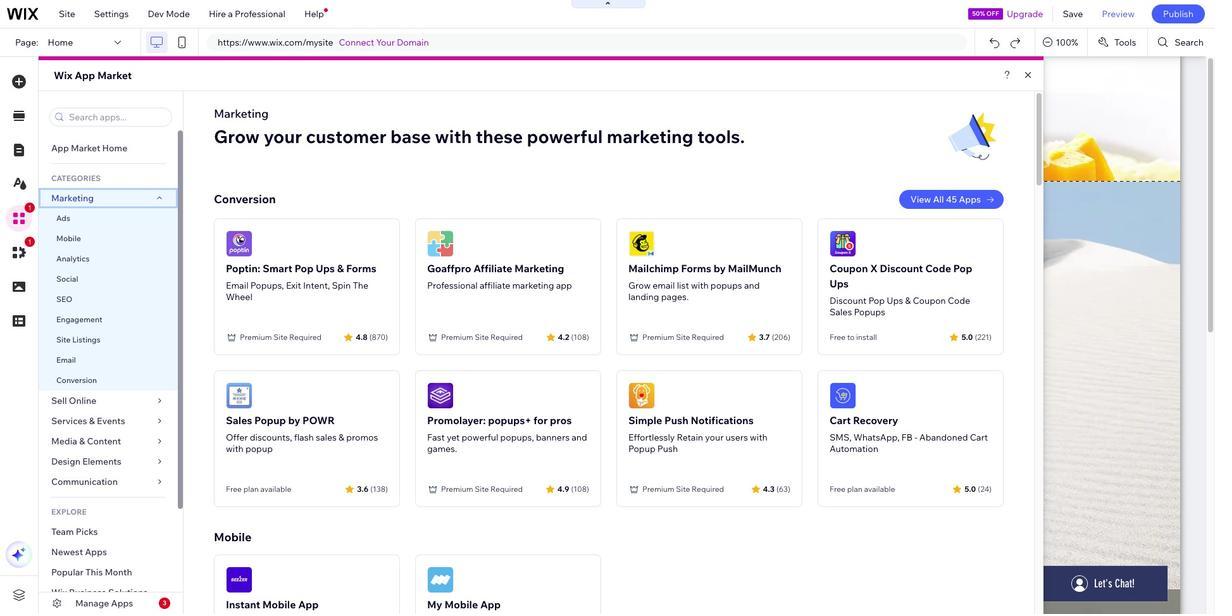 Task type: describe. For each thing, give the bounding box(es) containing it.
sales
[[316, 432, 337, 443]]

email
[[653, 280, 675, 291]]

mode
[[166, 8, 190, 20]]

1 1 button from the top
[[6, 203, 35, 232]]

by for forms
[[714, 262, 726, 275]]

1 vertical spatial push
[[658, 443, 678, 455]]

automation
[[830, 443, 879, 455]]

premium for &
[[240, 332, 272, 342]]

services & events
[[51, 415, 125, 427]]

wix for wix app market
[[54, 69, 72, 82]]

with inside sales popup by powr offer discounts, flash sales & promos with popup
[[226, 443, 244, 455]]

premium site required for retain
[[643, 484, 724, 494]]

(63)
[[777, 484, 791, 494]]

required for email
[[692, 332, 724, 342]]

premium site required for &
[[240, 332, 322, 342]]

4.8 (870)
[[356, 332, 388, 342]]

your
[[376, 37, 395, 48]]

4.2 (108)
[[558, 332, 589, 342]]

wix for wix business solutions
[[51, 587, 67, 598]]

marketing for marketing
[[51, 192, 94, 204]]

2 horizontal spatial pop
[[954, 262, 973, 275]]

my mobile app
[[427, 598, 501, 611]]

popup inside 'simple push notifications effortlessly retain your users with popup push'
[[629, 443, 656, 455]]

with inside mailchimp forms by mailmunch grow email list with popups and landing pages.
[[691, 280, 709, 291]]

email inside poptin: smart pop ups & forms email popups, exit intent, spin the wheel
[[226, 280, 249, 291]]

to
[[848, 332, 855, 342]]

my
[[427, 598, 443, 611]]

0 vertical spatial cart
[[830, 414, 851, 427]]

2 vertical spatial ups
[[887, 295, 904, 306]]

seo link
[[39, 289, 178, 310]]

promolayer:
[[427, 414, 486, 427]]

site listings link
[[39, 330, 178, 350]]

settings
[[94, 8, 129, 20]]

mobile up the analytics
[[56, 234, 81, 243]]

free for coupon x discount code pop ups
[[830, 332, 846, 342]]

smart
[[263, 262, 292, 275]]

team
[[51, 526, 74, 538]]

required for yet
[[491, 484, 523, 494]]

required for forms
[[289, 332, 322, 342]]

mailmunch
[[728, 262, 782, 275]]

hire a professional
[[209, 8, 285, 20]]

design elements link
[[39, 451, 178, 472]]

1 horizontal spatial home
[[102, 142, 127, 154]]

apps for manage apps
[[111, 598, 133, 609]]

with inside 'simple push notifications effortlessly retain your users with popup push'
[[750, 432, 768, 443]]

mobile right the instant
[[263, 598, 296, 611]]

business
[[69, 587, 106, 598]]

conversion link
[[39, 370, 178, 391]]

https://www.wix.com/mysite
[[218, 37, 333, 48]]

2 1 from the top
[[28, 238, 32, 246]]

popup
[[246, 443, 273, 455]]

site for promolayer: popups+ for pros
[[475, 484, 489, 494]]

3.6
[[357, 484, 369, 494]]

premium site required for affiliate
[[441, 332, 523, 342]]

goaffpro affiliate marketing professional affiliate marketing app
[[427, 262, 572, 291]]

your inside marketing grow your customer base with these powerful marketing tools.
[[264, 125, 302, 148]]

free for sales popup by powr
[[226, 484, 242, 494]]

1 horizontal spatial pop
[[869, 295, 885, 306]]

mobile right my
[[445, 598, 478, 611]]

and for pros
[[572, 432, 587, 443]]

site for simple push notifications
[[676, 484, 690, 494]]

mailchimp forms by mailmunch logo image
[[629, 230, 655, 257]]

popups,
[[251, 280, 284, 291]]

premium for grow
[[643, 332, 675, 342]]

(221)
[[975, 332, 992, 342]]

preview button
[[1093, 0, 1145, 28]]

fast
[[427, 432, 445, 443]]

connect
[[339, 37, 374, 48]]

fb
[[902, 432, 913, 443]]

games.
[[427, 443, 457, 455]]

tools
[[1115, 37, 1137, 48]]

1 horizontal spatial conversion
[[214, 192, 276, 206]]

exit
[[286, 280, 301, 291]]

these
[[476, 125, 523, 148]]

tools button
[[1088, 28, 1148, 56]]

0 vertical spatial push
[[665, 414, 689, 427]]

required for your
[[692, 484, 724, 494]]

popups
[[854, 306, 886, 318]]

marketing link
[[39, 188, 178, 208]]

social link
[[39, 269, 178, 289]]

premium for fast
[[441, 484, 473, 494]]

media & content link
[[39, 431, 178, 451]]

app market home
[[51, 142, 127, 154]]

abandoned
[[920, 432, 968, 443]]

100%
[[1056, 37, 1079, 48]]

sales popup by powr logo image
[[226, 382, 253, 409]]

plan for by
[[244, 484, 259, 494]]

cart recovery sms, whatsapp, fb - abandoned cart automation
[[830, 414, 988, 455]]

mobile up instant mobile app  logo
[[214, 530, 252, 545]]

45
[[946, 194, 957, 205]]

(108) for goaffpro affiliate marketing
[[571, 332, 589, 342]]

wix business solutions link
[[39, 583, 178, 603]]

popups+
[[488, 414, 532, 427]]

spin
[[332, 280, 351, 291]]

1 vertical spatial market
[[71, 142, 100, 154]]

engagement link
[[39, 310, 178, 330]]

coupon x discount code pop ups discount pop ups & coupon code sales popups
[[830, 262, 973, 318]]

promos
[[346, 432, 378, 443]]

instant mobile app
[[226, 598, 319, 611]]

dev mode
[[148, 8, 190, 20]]

popular this month link
[[39, 562, 178, 583]]

sell online link
[[39, 391, 178, 411]]

& inside coupon x discount code pop ups discount pop ups & coupon code sales popups
[[906, 295, 911, 306]]

0 vertical spatial discount
[[880, 262, 923, 275]]

search
[[1175, 37, 1204, 48]]

picks
[[76, 526, 98, 538]]

your inside 'simple push notifications effortlessly retain your users with popup push'
[[705, 432, 724, 443]]

app
[[556, 280, 572, 291]]

x
[[871, 262, 878, 275]]

wix business solutions
[[51, 587, 148, 598]]

powerful inside marketing grow your customer base with these powerful marketing tools.
[[527, 125, 603, 148]]

simple push notifications logo image
[[629, 382, 655, 409]]

site for poptin: smart pop ups & forms
[[274, 332, 288, 342]]

marketing inside marketing grow your customer base with these powerful marketing tools.
[[607, 125, 694, 148]]

elements
[[82, 456, 121, 467]]

poptin: smart pop ups & forms email popups, exit intent, spin the wheel
[[226, 262, 377, 303]]

landing
[[629, 291, 659, 303]]

with inside marketing grow your customer base with these powerful marketing tools.
[[435, 125, 472, 148]]

month
[[105, 567, 132, 578]]

flash
[[294, 432, 314, 443]]

marketing grow your customer base with these powerful marketing tools.
[[214, 106, 745, 148]]

services
[[51, 415, 87, 427]]

0 horizontal spatial professional
[[235, 8, 285, 20]]

100% button
[[1036, 28, 1088, 56]]

0 vertical spatial home
[[48, 37, 73, 48]]

& left events
[[89, 415, 95, 427]]

-
[[915, 432, 918, 443]]

recovery
[[854, 414, 899, 427]]

mobile link
[[39, 229, 178, 249]]

site for mailchimp forms by mailmunch
[[676, 332, 690, 342]]

analytics link
[[39, 249, 178, 269]]

banners
[[536, 432, 570, 443]]

1 horizontal spatial coupon
[[913, 295, 946, 306]]

for
[[534, 414, 548, 427]]

notifications
[[691, 414, 754, 427]]

free plan available for sms,
[[830, 484, 895, 494]]

newest apps
[[51, 546, 107, 558]]

premium for retain
[[643, 484, 675, 494]]

0 vertical spatial market
[[97, 69, 132, 82]]



Task type: locate. For each thing, give the bounding box(es) containing it.
whatsapp,
[[854, 432, 900, 443]]

view all 45 apps
[[911, 194, 981, 205]]

1 horizontal spatial popup
[[629, 443, 656, 455]]

2 plan from the left
[[848, 484, 863, 494]]

explore
[[51, 507, 87, 517]]

sales
[[830, 306, 852, 318], [226, 414, 252, 427]]

sales popup by powr offer discounts, flash sales & promos with popup
[[226, 414, 378, 455]]

1 vertical spatial sales
[[226, 414, 252, 427]]

required down intent, on the top
[[289, 332, 322, 342]]

coupon
[[830, 262, 868, 275], [913, 295, 946, 306]]

your
[[264, 125, 302, 148], [705, 432, 724, 443]]

5.0 for fb
[[965, 484, 976, 494]]

available for sms,
[[865, 484, 895, 494]]

(138)
[[370, 484, 388, 494]]

a
[[228, 8, 233, 20]]

free plan available down automation
[[830, 484, 895, 494]]

1 vertical spatial discount
[[830, 295, 867, 306]]

premium site required for grow
[[643, 332, 724, 342]]

premium up promolayer: popups+ for pros logo
[[441, 332, 473, 342]]

with right users
[[750, 432, 768, 443]]

2 available from the left
[[865, 484, 895, 494]]

coupon x discount code pop ups logo image
[[830, 230, 857, 257]]

professional down goaffpro
[[427, 280, 478, 291]]

0 vertical spatial and
[[745, 280, 760, 291]]

by up flash
[[288, 414, 300, 427]]

with right list in the right of the page
[[691, 280, 709, 291]]

pages.
[[661, 291, 689, 303]]

home up wix app market
[[48, 37, 73, 48]]

retain
[[677, 432, 704, 443]]

1
[[28, 204, 32, 211], [28, 238, 32, 246]]

Search apps... field
[[65, 108, 168, 126]]

base
[[391, 125, 431, 148]]

app
[[75, 69, 95, 82], [51, 142, 69, 154], [298, 598, 319, 611], [480, 598, 501, 611]]

professional inside the goaffpro affiliate marketing professional affiliate marketing app
[[427, 280, 478, 291]]

0 horizontal spatial email
[[56, 355, 76, 365]]

free down offer at the left of the page
[[226, 484, 242, 494]]

ups down 'coupon x discount code pop ups logo'
[[830, 277, 849, 290]]

0 vertical spatial conversion
[[214, 192, 276, 206]]

market
[[97, 69, 132, 82], [71, 142, 100, 154]]

plan down automation
[[848, 484, 863, 494]]

site inside site listings link
[[56, 335, 71, 344]]

1 horizontal spatial your
[[705, 432, 724, 443]]

0 horizontal spatial cart
[[830, 414, 851, 427]]

all
[[934, 194, 944, 205]]

0 vertical spatial (108)
[[571, 332, 589, 342]]

by inside mailchimp forms by mailmunch grow email list with popups and landing pages.
[[714, 262, 726, 275]]

1 vertical spatial 1
[[28, 238, 32, 246]]

conversion up the poptin: smart pop ups & forms logo
[[214, 192, 276, 206]]

forms inside mailchimp forms by mailmunch grow email list with popups and landing pages.
[[681, 262, 712, 275]]

grow
[[214, 125, 260, 148], [629, 280, 651, 291]]

1 horizontal spatial sales
[[830, 306, 852, 318]]

ups right popups
[[887, 295, 904, 306]]

2 (108) from the top
[[571, 484, 589, 494]]

forms up the
[[346, 262, 377, 275]]

hire
[[209, 8, 226, 20]]

0 vertical spatial 1 button
[[6, 203, 35, 232]]

free down automation
[[830, 484, 846, 494]]

1 vertical spatial apps
[[85, 546, 107, 558]]

cart recovery logo image
[[830, 382, 857, 409]]

2 forms from the left
[[681, 262, 712, 275]]

0 horizontal spatial coupon
[[830, 262, 868, 275]]

5.0 for pop
[[962, 332, 973, 342]]

sales up to
[[830, 306, 852, 318]]

premium site required down retain at right bottom
[[643, 484, 724, 494]]

mailchimp forms by mailmunch grow email list with popups and landing pages.
[[629, 262, 782, 303]]

1 vertical spatial ups
[[830, 277, 849, 290]]

(108) for promolayer: popups+ for pros
[[571, 484, 589, 494]]

goaffpro affiliate marketing logo image
[[427, 230, 454, 257]]

& right the media
[[79, 436, 85, 447]]

0 vertical spatial powerful
[[527, 125, 603, 148]]

premium for affiliate
[[441, 332, 473, 342]]

site down 'promolayer: popups+ for pros fast yet powerful popups, banners and games.'
[[475, 484, 489, 494]]

1 1 from the top
[[28, 204, 32, 211]]

https://www.wix.com/mysite connect your domain
[[218, 37, 429, 48]]

required
[[289, 332, 322, 342], [491, 332, 523, 342], [692, 332, 724, 342], [491, 484, 523, 494], [692, 484, 724, 494]]

sales up offer at the left of the page
[[226, 414, 252, 427]]

1 vertical spatial and
[[572, 432, 587, 443]]

premium site required down games.
[[441, 484, 523, 494]]

0 vertical spatial marketing
[[607, 125, 694, 148]]

& right popups
[[906, 295, 911, 306]]

code
[[926, 262, 952, 275], [948, 295, 971, 306]]

& up spin
[[337, 262, 344, 275]]

1 vertical spatial cart
[[970, 432, 988, 443]]

free for cart recovery
[[830, 484, 846, 494]]

3
[[163, 599, 167, 607]]

cart up the sms,
[[830, 414, 851, 427]]

coupon left x on the top right of page
[[830, 262, 868, 275]]

& right "sales"
[[339, 432, 345, 443]]

1 horizontal spatial discount
[[880, 262, 923, 275]]

cart right abandoned
[[970, 432, 988, 443]]

premium down landing
[[643, 332, 675, 342]]

simple
[[629, 414, 663, 427]]

intent,
[[303, 280, 330, 291]]

users
[[726, 432, 748, 443]]

sell
[[51, 395, 67, 406]]

0 horizontal spatial by
[[288, 414, 300, 427]]

1 vertical spatial 5.0
[[965, 484, 976, 494]]

1 horizontal spatial apps
[[111, 598, 133, 609]]

1 horizontal spatial cart
[[970, 432, 988, 443]]

premium down "effortlessly"
[[643, 484, 675, 494]]

engagement
[[56, 315, 102, 324]]

0 horizontal spatial apps
[[85, 546, 107, 558]]

1 vertical spatial wix
[[51, 587, 67, 598]]

0 horizontal spatial forms
[[346, 262, 377, 275]]

events
[[97, 415, 125, 427]]

conversion up sell online
[[56, 375, 97, 385]]

media
[[51, 436, 77, 447]]

solutions
[[108, 587, 148, 598]]

0 vertical spatial apps
[[959, 194, 981, 205]]

1 vertical spatial code
[[948, 295, 971, 306]]

1 horizontal spatial ups
[[830, 277, 849, 290]]

communication
[[51, 476, 120, 488]]

2 free plan available from the left
[[830, 484, 895, 494]]

professional
[[235, 8, 285, 20], [427, 280, 478, 291]]

1 vertical spatial conversion
[[56, 375, 97, 385]]

1 horizontal spatial grow
[[629, 280, 651, 291]]

1 forms from the left
[[346, 262, 377, 275]]

premium site required down 'exit'
[[240, 332, 322, 342]]

my mobile app logo image
[[427, 567, 454, 593]]

site left "settings"
[[59, 8, 75, 20]]

instant mobile app  logo image
[[226, 567, 253, 593]]

promolayer: popups+ for pros logo image
[[427, 382, 454, 409]]

1 vertical spatial by
[[288, 414, 300, 427]]

popup down simple
[[629, 443, 656, 455]]

search button
[[1149, 28, 1216, 56]]

1 horizontal spatial professional
[[427, 280, 478, 291]]

plan down popup
[[244, 484, 259, 494]]

4.3
[[763, 484, 775, 494]]

marketing inside the goaffpro affiliate marketing professional affiliate marketing app
[[512, 280, 554, 291]]

install
[[857, 332, 877, 342]]

free plan available for by
[[226, 484, 291, 494]]

1 available from the left
[[261, 484, 291, 494]]

by inside sales popup by powr offer discounts, flash sales & promos with popup
[[288, 414, 300, 427]]

marketing for marketing grow your customer base with these powerful marketing tools.
[[214, 106, 269, 121]]

premium site required for fast
[[441, 484, 523, 494]]

1 horizontal spatial plan
[[848, 484, 863, 494]]

with left popup
[[226, 443, 244, 455]]

list
[[677, 280, 689, 291]]

save button
[[1054, 0, 1093, 28]]

available down popup
[[261, 484, 291, 494]]

0 vertical spatial your
[[264, 125, 302, 148]]

sales inside sales popup by powr offer discounts, flash sales & promos with popup
[[226, 414, 252, 427]]

0 vertical spatial grow
[[214, 125, 260, 148]]

1 vertical spatial powerful
[[462, 432, 499, 443]]

apps right 45
[[959, 194, 981, 205]]

save
[[1063, 8, 1084, 20]]

and down pros
[[572, 432, 587, 443]]

0 vertical spatial professional
[[235, 8, 285, 20]]

ups up intent, on the top
[[316, 262, 335, 275]]

ads link
[[39, 208, 178, 229]]

with right the base
[[435, 125, 472, 148]]

2 1 button from the top
[[6, 237, 35, 266]]

grow inside marketing grow your customer base with these powerful marketing tools.
[[214, 125, 260, 148]]

1 horizontal spatial and
[[745, 280, 760, 291]]

premium
[[240, 332, 272, 342], [441, 332, 473, 342], [643, 332, 675, 342], [441, 484, 473, 494], [643, 484, 675, 494]]

0 horizontal spatial your
[[264, 125, 302, 148]]

(206)
[[772, 332, 791, 342]]

plan for sms,
[[848, 484, 863, 494]]

5.0 left (221)
[[962, 332, 973, 342]]

1 (108) from the top
[[571, 332, 589, 342]]

1 button left ads
[[6, 203, 35, 232]]

discount right x on the top right of page
[[880, 262, 923, 275]]

discount up to
[[830, 295, 867, 306]]

apps up this
[[85, 546, 107, 558]]

forms inside poptin: smart pop ups & forms email popups, exit intent, spin the wheel
[[346, 262, 377, 275]]

(108) right '4.9'
[[571, 484, 589, 494]]

0 vertical spatial 1
[[28, 204, 32, 211]]

email down site listings at the bottom left of the page
[[56, 355, 76, 365]]

social
[[56, 274, 78, 284]]

& inside sales popup by powr offer discounts, flash sales & promos with popup
[[339, 432, 345, 443]]

0 horizontal spatial available
[[261, 484, 291, 494]]

media & content
[[51, 436, 121, 447]]

required for marketing
[[491, 332, 523, 342]]

0 horizontal spatial free plan available
[[226, 484, 291, 494]]

1 vertical spatial (108)
[[571, 484, 589, 494]]

instant
[[226, 598, 260, 611]]

2 vertical spatial marketing
[[515, 262, 564, 275]]

forms up list in the right of the page
[[681, 262, 712, 275]]

0 horizontal spatial pop
[[295, 262, 314, 275]]

and inside 'promolayer: popups+ for pros fast yet powerful popups, banners and games.'
[[572, 432, 587, 443]]

marketing inside the goaffpro affiliate marketing professional affiliate marketing app
[[515, 262, 564, 275]]

required down popups
[[692, 332, 724, 342]]

and down mailmunch
[[745, 280, 760, 291]]

3.7
[[760, 332, 770, 342]]

premium site required down pages.
[[643, 332, 724, 342]]

email link
[[39, 350, 178, 370]]

categories
[[51, 173, 101, 183]]

0 vertical spatial sales
[[830, 306, 852, 318]]

1 vertical spatial home
[[102, 142, 127, 154]]

communication link
[[39, 472, 178, 492]]

pros
[[550, 414, 572, 427]]

0 vertical spatial email
[[226, 280, 249, 291]]

available
[[261, 484, 291, 494], [865, 484, 895, 494]]

app market home link
[[39, 138, 178, 158]]

discount
[[880, 262, 923, 275], [830, 295, 867, 306]]

site left listings
[[56, 335, 71, 344]]

pop inside poptin: smart pop ups & forms email popups, exit intent, spin the wheel
[[295, 262, 314, 275]]

0 horizontal spatial sales
[[226, 414, 252, 427]]

by up popups
[[714, 262, 726, 275]]

0 horizontal spatial and
[[572, 432, 587, 443]]

by for popup
[[288, 414, 300, 427]]

available down automation
[[865, 484, 895, 494]]

free left to
[[830, 332, 846, 342]]

1 plan from the left
[[244, 484, 259, 494]]

0 horizontal spatial plan
[[244, 484, 259, 494]]

sales inside coupon x discount code pop ups discount pop ups & coupon code sales popups
[[830, 306, 852, 318]]

3.6 (138)
[[357, 484, 388, 494]]

1 vertical spatial marketing
[[512, 280, 554, 291]]

1 horizontal spatial free plan available
[[830, 484, 895, 494]]

plan
[[244, 484, 259, 494], [848, 484, 863, 494]]

app inside app market home link
[[51, 142, 69, 154]]

customer
[[306, 125, 387, 148]]

1 horizontal spatial marketing
[[214, 106, 269, 121]]

push up retain at right bottom
[[665, 414, 689, 427]]

simple push notifications effortlessly retain your users with popup push
[[629, 414, 768, 455]]

email down "poptin:" at the top
[[226, 280, 249, 291]]

effortlessly
[[629, 432, 675, 443]]

2 vertical spatial apps
[[111, 598, 133, 609]]

0 vertical spatial marketing
[[214, 106, 269, 121]]

site down pages.
[[676, 332, 690, 342]]

poptin: smart pop ups & forms logo image
[[226, 230, 253, 257]]

popup up discounts,
[[255, 414, 286, 427]]

0 vertical spatial by
[[714, 262, 726, 275]]

1 vertical spatial email
[[56, 355, 76, 365]]

home down search apps... "field"
[[102, 142, 127, 154]]

& inside poptin: smart pop ups & forms email popups, exit intent, spin the wheel
[[337, 262, 344, 275]]

powerful inside 'promolayer: popups+ for pros fast yet powerful popups, banners and games.'
[[462, 432, 499, 443]]

site for goaffpro affiliate marketing
[[475, 332, 489, 342]]

1 horizontal spatial by
[[714, 262, 726, 275]]

1 vertical spatial coupon
[[913, 295, 946, 306]]

preview
[[1103, 8, 1135, 20]]

affiliate
[[480, 280, 510, 291]]

required down retain at right bottom
[[692, 484, 724, 494]]

1 horizontal spatial powerful
[[527, 125, 603, 148]]

market up categories
[[71, 142, 100, 154]]

4.8
[[356, 332, 368, 342]]

0 horizontal spatial marketing
[[51, 192, 94, 204]]

content
[[87, 436, 121, 447]]

free plan available down popup
[[226, 484, 291, 494]]

apps right manage
[[111, 598, 133, 609]]

0 vertical spatial coupon
[[830, 262, 868, 275]]

1 vertical spatial marketing
[[51, 192, 94, 204]]

site down retain at right bottom
[[676, 484, 690, 494]]

1 vertical spatial grow
[[629, 280, 651, 291]]

1 button left the analytics
[[6, 237, 35, 266]]

0 vertical spatial code
[[926, 262, 952, 275]]

0 horizontal spatial popup
[[255, 414, 286, 427]]

1 vertical spatial popup
[[629, 443, 656, 455]]

1 vertical spatial your
[[705, 432, 724, 443]]

1 horizontal spatial available
[[865, 484, 895, 494]]

premium site required down affiliate
[[441, 332, 523, 342]]

newest
[[51, 546, 83, 558]]

powr
[[303, 414, 335, 427]]

manage apps
[[75, 598, 133, 609]]

publish button
[[1152, 4, 1206, 23]]

site down 'exit'
[[274, 332, 288, 342]]

1 horizontal spatial marketing
[[607, 125, 694, 148]]

site
[[59, 8, 75, 20], [274, 332, 288, 342], [475, 332, 489, 342], [676, 332, 690, 342], [56, 335, 71, 344], [475, 484, 489, 494], [676, 484, 690, 494]]

2 horizontal spatial ups
[[887, 295, 904, 306]]

wix
[[54, 69, 72, 82], [51, 587, 67, 598]]

1 vertical spatial professional
[[427, 280, 478, 291]]

and for mailmunch
[[745, 280, 760, 291]]

popup inside sales popup by powr offer discounts, flash sales & promos with popup
[[255, 414, 286, 427]]

ups inside poptin: smart pop ups & forms email popups, exit intent, spin the wheel
[[316, 262, 335, 275]]

push down simple
[[658, 443, 678, 455]]

marketing inside marketing grow your customer base with these powerful marketing tools.
[[214, 106, 269, 121]]

(108) right 4.2
[[571, 332, 589, 342]]

apps for newest apps
[[85, 546, 107, 558]]

1 horizontal spatial email
[[226, 280, 249, 291]]

0 horizontal spatial conversion
[[56, 375, 97, 385]]

4.3 (63)
[[763, 484, 791, 494]]

site down affiliate
[[475, 332, 489, 342]]

premium down games.
[[441, 484, 473, 494]]

required down affiliate
[[491, 332, 523, 342]]

50%
[[973, 9, 986, 18]]

professional right a
[[235, 8, 285, 20]]

5.0 left (24)
[[965, 484, 976, 494]]

5.0
[[962, 332, 973, 342], [965, 484, 976, 494]]

grow inside mailchimp forms by mailmunch grow email list with popups and landing pages.
[[629, 280, 651, 291]]

0 horizontal spatial powerful
[[462, 432, 499, 443]]

market up search apps... "field"
[[97, 69, 132, 82]]

0 vertical spatial wix
[[54, 69, 72, 82]]

2 horizontal spatial apps
[[959, 194, 981, 205]]

required down the popups,
[[491, 484, 523, 494]]

mailchimp
[[629, 262, 679, 275]]

premium down wheel
[[240, 332, 272, 342]]

1 free plan available from the left
[[226, 484, 291, 494]]

available for by
[[261, 484, 291, 494]]

and inside mailchimp forms by mailmunch grow email list with popups and landing pages.
[[745, 280, 760, 291]]

0 vertical spatial ups
[[316, 262, 335, 275]]

0 horizontal spatial home
[[48, 37, 73, 48]]

wix app market
[[54, 69, 132, 82]]

0 horizontal spatial discount
[[830, 295, 867, 306]]

0 horizontal spatial grow
[[214, 125, 260, 148]]

0 horizontal spatial marketing
[[512, 280, 554, 291]]

0 vertical spatial popup
[[255, 414, 286, 427]]

online
[[69, 395, 96, 406]]

0 horizontal spatial ups
[[316, 262, 335, 275]]

marketing
[[607, 125, 694, 148], [512, 280, 554, 291]]

0 vertical spatial 5.0
[[962, 332, 973, 342]]

coupon right popups
[[913, 295, 946, 306]]

services & events link
[[39, 411, 178, 431]]



Task type: vqa. For each thing, say whether or not it's contained in the screenshot.
Hover
no



